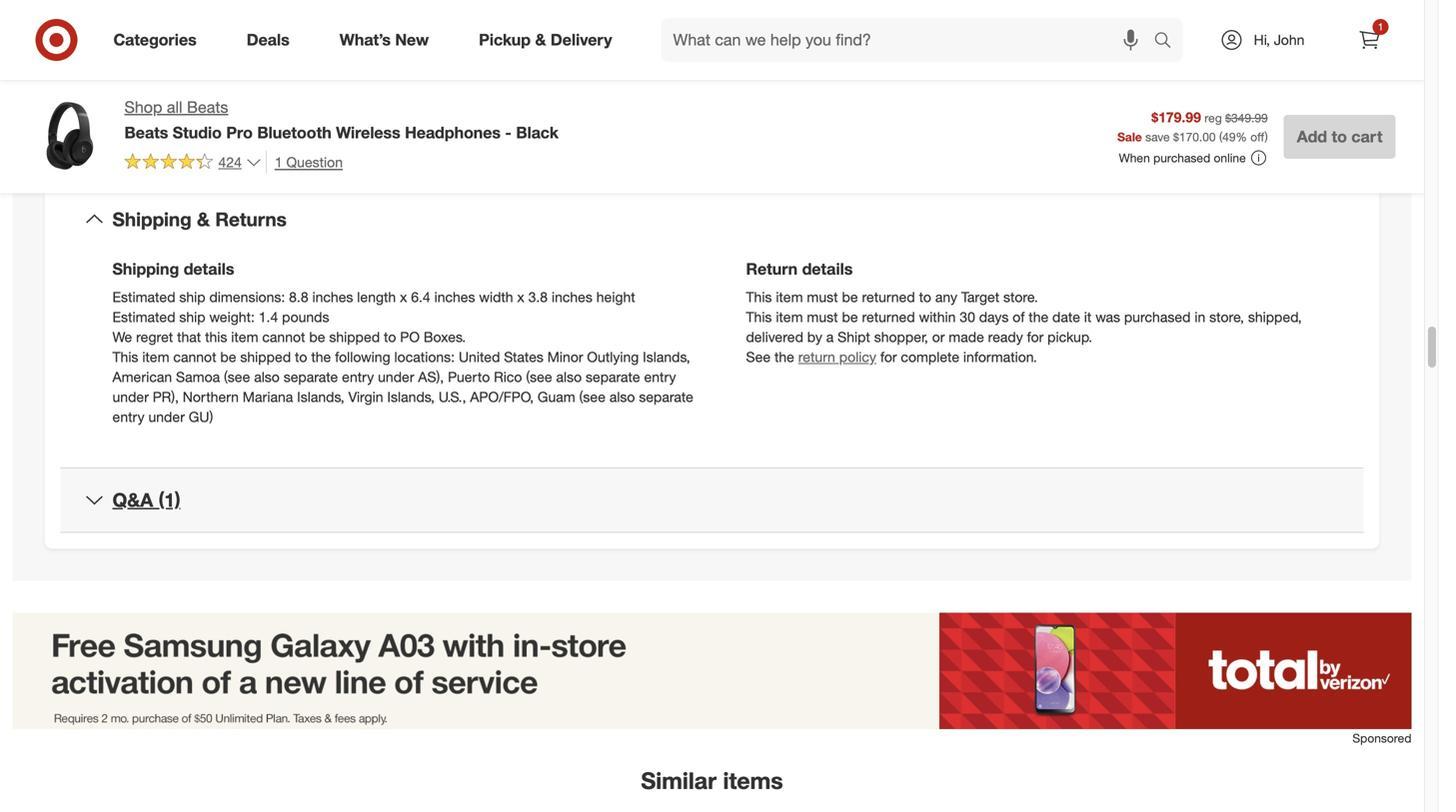 Task type: locate. For each thing, give the bounding box(es) containing it.
0 horizontal spatial or
[[363, 140, 375, 157]]

1 vertical spatial beats
[[124, 123, 168, 142]]

$179.99 reg $349.99 sale save $ 170.00 ( 49 % off )
[[1118, 108, 1269, 144]]

shipped
[[329, 329, 380, 346], [240, 349, 291, 366]]

image of beats studio pro bluetooth wireless headphones - black image
[[28, 96, 108, 176]]

& for shipping
[[197, 208, 210, 231]]

american
[[112, 369, 172, 386]]

0 horizontal spatial (see
[[224, 369, 250, 386]]

(see right guam
[[580, 389, 606, 406]]

1 horizontal spatial shipped
[[329, 329, 380, 346]]

1 horizontal spatial cannot
[[262, 329, 305, 346]]

0 horizontal spatial for
[[881, 349, 897, 366]]

under down american
[[112, 389, 149, 406]]

2 estimated from the top
[[112, 309, 175, 326]]

shipping
[[112, 208, 192, 231], [112, 260, 179, 279]]

within
[[919, 309, 956, 326]]

for right ready
[[1027, 329, 1044, 346]]

2 must from the top
[[807, 309, 838, 326]]

0 horizontal spatial &
[[197, 208, 210, 231]]

1 down the bluetooth
[[275, 153, 283, 171]]

the right if
[[124, 140, 144, 157]]

0 vertical spatial or
[[363, 140, 375, 157]]

be inside the shipping details estimated ship dimensions: 8.8 inches length x 6.4 inches width x 3.8 inches height estimated ship weight: 1.4 pounds we regret that this item cannot be shipped to po boxes.
[[309, 329, 325, 346]]

shipping inside the shipping details estimated ship dimensions: 8.8 inches length x 6.4 inches width x 3.8 inches height estimated ship weight: 1.4 pounds we regret that this item cannot be shipped to po boxes.
[[112, 260, 179, 279]]

what's new
[[340, 30, 429, 50]]

1 vertical spatial returned
[[862, 309, 916, 326]]

puerto
[[448, 369, 490, 386]]

1 vertical spatial shipped
[[240, 349, 291, 366]]

sale
[[1118, 129, 1143, 144]]

when
[[1119, 150, 1151, 165]]

shipping & returns
[[112, 208, 287, 231]]

states
[[504, 349, 544, 366]]

shop all beats beats studio pro bluetooth wireless headphones - black
[[124, 97, 559, 142]]

add to cart button
[[1285, 115, 1396, 159]]

beats down shop
[[124, 123, 168, 142]]

0 vertical spatial cannot
[[262, 329, 305, 346]]

virgin
[[349, 389, 383, 406]]

(see up the "northern"
[[224, 369, 250, 386]]

hi,
[[1254, 31, 1271, 48]]

weight:
[[209, 309, 255, 326]]

returned
[[862, 289, 916, 306], [862, 309, 916, 326]]

by
[[808, 329, 823, 346]]

item down regret
[[142, 349, 170, 366]]

we
[[445, 140, 463, 157]]

1 vertical spatial must
[[807, 309, 838, 326]]

x left 6.4
[[400, 289, 407, 306]]

to inside return details this item must be returned to any target store. this item must be returned within 30 days of the date it was purchased in store, shipped, delivered by a shipt shopper, or made ready for pickup. see the return policy for complete information.
[[919, 289, 932, 306]]

islands, right 'outlying'
[[643, 349, 691, 366]]

0 vertical spatial 1
[[1379, 20, 1384, 33]]

samoa
[[176, 369, 220, 386]]

& left returns
[[197, 208, 210, 231]]

0 vertical spatial estimated
[[112, 289, 175, 306]]

or down the within
[[933, 329, 945, 346]]

or inside return details this item must be returned to any target store. this item must be returned within 30 days of the date it was purchased in store, shipped, delivered by a shipt shopper, or made ready for pickup. see the return policy for complete information.
[[933, 329, 945, 346]]

black
[[516, 123, 559, 142]]

shipping down 424 link
[[112, 208, 192, 231]]

details inside return details this item must be returned to any target store. this item must be returned within 30 days of the date it was purchased in store, shipped, delivered by a shipt shopper, or made ready for pickup. see the return policy for complete information.
[[802, 260, 853, 279]]

details up dimensions:
[[184, 260, 234, 279]]

1 x from the left
[[400, 289, 407, 306]]

made
[[949, 329, 985, 346]]

1 right john
[[1379, 20, 1384, 33]]

item
[[148, 140, 175, 157], [776, 289, 803, 306], [776, 309, 803, 326], [231, 329, 258, 346], [142, 349, 170, 366]]

reg
[[1205, 110, 1223, 125]]

similar
[[641, 768, 717, 796]]

cannot up samoa
[[173, 349, 216, 366]]

to inside the shipping details estimated ship dimensions: 8.8 inches length x 6.4 inches width x 3.8 inches height estimated ship weight: 1.4 pounds we regret that this item cannot be shipped to po boxes.
[[384, 329, 396, 346]]

pickup & delivery link
[[462, 18, 637, 62]]

cannot up this item cannot be shipped to the following locations:
[[262, 329, 305, 346]]

also
[[254, 369, 280, 386], [556, 369, 582, 386], [610, 389, 635, 406]]

islands, left virgin
[[297, 389, 345, 406]]

1 link
[[1348, 18, 1392, 62]]

this down return
[[746, 289, 772, 306]]

30
[[960, 309, 976, 326]]

shipping inside dropdown button
[[112, 208, 192, 231]]

purchased inside return details this item must be returned to any target store. this item must be returned within 30 days of the date it was purchased in store, shipped, delivered by a shipt shopper, or made ready for pickup. see the return policy for complete information.
[[1125, 309, 1191, 326]]

(1)
[[159, 489, 180, 512]]

outlying
[[587, 349, 639, 366]]

1
[[1379, 20, 1384, 33], [275, 153, 283, 171]]

x left the 3.8
[[517, 289, 525, 306]]

1 horizontal spatial 1
[[1379, 20, 1384, 33]]

headphones
[[405, 123, 501, 142]]

add to cart
[[1297, 127, 1383, 146]]

1 horizontal spatial inches
[[435, 289, 475, 306]]

to right the add at the right
[[1332, 127, 1348, 146]]

0 horizontal spatial inches
[[312, 289, 353, 306]]

424 link
[[124, 151, 262, 175]]

purchased down $
[[1154, 150, 1211, 165]]

0 vertical spatial ship
[[179, 289, 206, 306]]

beats up studio
[[187, 97, 228, 117]]

shipping up regret
[[112, 260, 179, 279]]

1 horizontal spatial for
[[1027, 329, 1044, 346]]

& for pickup
[[535, 30, 546, 50]]

details inside the shipping details estimated ship dimensions: 8.8 inches length x 6.4 inches width x 3.8 inches height estimated ship weight: 1.4 pounds we regret that this item cannot be shipped to po boxes.
[[184, 260, 234, 279]]

also down the minor
[[556, 369, 582, 386]]

islands, down as),
[[387, 389, 435, 406]]

item inside the shipping details estimated ship dimensions: 8.8 inches length x 6.4 inches width x 3.8 inches height estimated ship weight: 1.4 pounds we regret that this item cannot be shipped to po boxes.
[[231, 329, 258, 346]]

shipping for shipping & returns
[[112, 208, 192, 231]]

complete,
[[379, 140, 441, 157]]

inches up pounds at left top
[[312, 289, 353, 306]]

1 vertical spatial under
[[112, 389, 149, 406]]

1 horizontal spatial x
[[517, 289, 525, 306]]

wireless
[[336, 123, 401, 142]]

return
[[746, 260, 798, 279]]

store.
[[1004, 289, 1039, 306]]

purchased left the in
[[1125, 309, 1191, 326]]

united
[[459, 349, 500, 366]]

2 horizontal spatial islands,
[[643, 349, 691, 366]]

1 question
[[275, 153, 343, 171]]

this
[[746, 289, 772, 306], [746, 309, 772, 326], [112, 349, 138, 366]]

0 vertical spatial this
[[746, 289, 772, 306]]

pounds
[[282, 309, 329, 326]]

shopper,
[[875, 329, 929, 346]]

0 vertical spatial shipped
[[329, 329, 380, 346]]

following
[[335, 349, 391, 366]]

inches right 6.4
[[435, 289, 475, 306]]

inches
[[312, 289, 353, 306], [435, 289, 475, 306], [552, 289, 593, 306]]

if
[[112, 140, 120, 157]]

2 horizontal spatial entry
[[644, 369, 676, 386]]

new
[[395, 30, 429, 50]]

1 estimated from the top
[[112, 289, 175, 306]]

for down shopper,
[[881, 349, 897, 366]]

0 vertical spatial &
[[535, 30, 546, 50]]

under
[[378, 369, 414, 386], [112, 389, 149, 406], [148, 409, 185, 426]]

for
[[1027, 329, 1044, 346], [881, 349, 897, 366]]

under down the pr),
[[148, 409, 185, 426]]

the left following at the top left of the page
[[311, 349, 331, 366]]

under down locations:
[[378, 369, 414, 386]]

separate
[[284, 369, 338, 386], [586, 369, 640, 386], [639, 389, 694, 406]]

must
[[807, 289, 838, 306], [807, 309, 838, 326]]

accurate
[[304, 140, 359, 157]]

details for return
[[802, 260, 853, 279]]

item down weight:
[[231, 329, 258, 346]]

2 shipping from the top
[[112, 260, 179, 279]]

0 horizontal spatial 1
[[275, 153, 283, 171]]

or right accurate
[[363, 140, 375, 157]]

0 horizontal spatial entry
[[112, 409, 145, 426]]

it
[[1085, 309, 1092, 326]]

shipped up mariana
[[240, 349, 291, 366]]

(see down states
[[526, 369, 553, 386]]

store,
[[1210, 309, 1245, 326]]

1 vertical spatial purchased
[[1125, 309, 1191, 326]]

0 horizontal spatial also
[[254, 369, 280, 386]]

0 horizontal spatial x
[[400, 289, 407, 306]]

& inside dropdown button
[[197, 208, 210, 231]]

1 ship from the top
[[179, 289, 206, 306]]

a
[[827, 329, 834, 346]]

1 vertical spatial shipping
[[112, 260, 179, 279]]

2 horizontal spatial (see
[[580, 389, 606, 406]]

-
[[505, 123, 512, 142]]

1 vertical spatial ship
[[179, 309, 206, 326]]

also up mariana
[[254, 369, 280, 386]]

1 horizontal spatial &
[[535, 30, 546, 50]]

:
[[153, 75, 157, 92]]

0 vertical spatial under
[[378, 369, 414, 386]]

cannot
[[262, 329, 305, 346], [173, 349, 216, 366]]

or
[[363, 140, 375, 157], [933, 329, 945, 346]]

424
[[218, 153, 242, 171]]

0 horizontal spatial beats
[[124, 123, 168, 142]]

q&a (1)
[[112, 489, 180, 512]]

0 vertical spatial for
[[1027, 329, 1044, 346]]

we
[[112, 329, 132, 346]]

details right return
[[802, 260, 853, 279]]

2 vertical spatial this
[[112, 349, 138, 366]]

this up delivered
[[746, 309, 772, 326]]

to
[[1332, 127, 1348, 146], [501, 140, 513, 157], [919, 289, 932, 306], [384, 329, 396, 346], [295, 349, 307, 366]]

1 horizontal spatial or
[[933, 329, 945, 346]]

this down we
[[112, 349, 138, 366]]

0 vertical spatial must
[[807, 289, 838, 306]]

add
[[1297, 127, 1328, 146]]

0 vertical spatial shipping
[[112, 208, 192, 231]]

1 shipping from the top
[[112, 208, 192, 231]]

1 vertical spatial cannot
[[173, 349, 216, 366]]

0 horizontal spatial islands,
[[297, 389, 345, 406]]

1 vertical spatial estimated
[[112, 309, 175, 326]]

also down 'outlying'
[[610, 389, 635, 406]]

0 vertical spatial returned
[[862, 289, 916, 306]]

& right pickup
[[535, 30, 546, 50]]

to left any
[[919, 289, 932, 306]]

0 vertical spatial beats
[[187, 97, 228, 117]]

q&a (1) button
[[60, 469, 1364, 532]]

to left po
[[384, 329, 396, 346]]

northern
[[183, 389, 239, 406]]

shipped up following at the top left of the page
[[329, 329, 380, 346]]

search
[[1145, 32, 1193, 52]]

2 horizontal spatial inches
[[552, 289, 593, 306]]

mariana
[[243, 389, 293, 406]]

rico
[[494, 369, 522, 386]]

inches right the 3.8
[[552, 289, 593, 306]]

1 vertical spatial 1
[[275, 153, 283, 171]]

days
[[980, 309, 1009, 326]]

1 vertical spatial or
[[933, 329, 945, 346]]

complete
[[901, 349, 960, 366]]

2 ship from the top
[[179, 309, 206, 326]]

1 vertical spatial &
[[197, 208, 210, 231]]



Task type: vqa. For each thing, say whether or not it's contained in the screenshot.
Returns
yes



Task type: describe. For each thing, give the bounding box(es) containing it.
return
[[799, 349, 836, 366]]

the right the of
[[1029, 309, 1049, 326]]

john
[[1275, 31, 1305, 48]]

item down all
[[148, 140, 175, 157]]

about
[[554, 140, 590, 157]]

aren't
[[266, 140, 300, 157]]

1 for 1 question
[[275, 153, 283, 171]]

the down delivered
[[775, 349, 795, 366]]

2 x from the left
[[517, 289, 525, 306]]

deals link
[[230, 18, 315, 62]]

1.4
[[259, 309, 278, 326]]

return details this item must be returned to any target store. this item must be returned within 30 days of the date it was purchased in store, shipped, delivered by a shipt shopper, or made ready for pickup. see the return policy for complete information.
[[746, 260, 1302, 366]]

information.
[[964, 349, 1038, 366]]

gu)
[[189, 409, 213, 426]]

regret
[[136, 329, 173, 346]]

1 horizontal spatial (see
[[526, 369, 553, 386]]

returns
[[215, 208, 287, 231]]

cart
[[1352, 127, 1383, 146]]

delivered
[[746, 329, 804, 346]]

if the item details above aren't accurate or complete, we want to know about it.
[[112, 140, 605, 157]]

details left the pro
[[179, 140, 220, 157]]

pickup
[[479, 30, 531, 50]]

1 returned from the top
[[862, 289, 916, 306]]

that
[[177, 329, 201, 346]]

all
[[167, 97, 183, 117]]

to inside button
[[1332, 127, 1348, 146]]

0 vertical spatial purchased
[[1154, 150, 1211, 165]]

shipping details estimated ship dimensions: 8.8 inches length x 6.4 inches width x 3.8 inches height estimated ship weight: 1.4 pounds we regret that this item cannot be shipped to po boxes.
[[112, 260, 636, 346]]

save
[[1146, 129, 1170, 144]]

2 returned from the top
[[862, 309, 916, 326]]

1 horizontal spatial entry
[[342, 369, 374, 386]]

1 horizontal spatial beats
[[187, 97, 228, 117]]

item down return
[[776, 289, 803, 306]]

shipped inside the shipping details estimated ship dimensions: 8.8 inches length x 6.4 inches width x 3.8 inches height estimated ship weight: 1.4 pounds we regret that this item cannot be shipped to po boxes.
[[329, 329, 380, 346]]

cannot inside the shipping details estimated ship dimensions: 8.8 inches length x 6.4 inches width x 3.8 inches height estimated ship weight: 1.4 pounds we regret that this item cannot be shipped to po boxes.
[[262, 329, 305, 346]]

What can we help you find? suggestions appear below search field
[[661, 18, 1159, 62]]

in
[[1195, 309, 1206, 326]]

origin : imported
[[112, 75, 219, 92]]

1 horizontal spatial also
[[556, 369, 582, 386]]

item up delivered
[[776, 309, 803, 326]]

date
[[1053, 309, 1081, 326]]

dimensions:
[[209, 289, 285, 306]]

origin
[[112, 75, 153, 92]]

guam
[[538, 389, 576, 406]]

know
[[517, 140, 550, 157]]

question
[[286, 153, 343, 171]]

bluetooth
[[257, 123, 332, 142]]

sponsored
[[1353, 731, 1412, 746]]

this
[[205, 329, 227, 346]]

categories
[[113, 30, 197, 50]]

search button
[[1145, 18, 1193, 66]]

to right want
[[501, 140, 513, 157]]

1 vertical spatial this
[[746, 309, 772, 326]]

similar items
[[641, 768, 784, 796]]

what's new link
[[323, 18, 454, 62]]

deals
[[247, 30, 290, 50]]

as),
[[418, 369, 444, 386]]

(
[[1220, 129, 1223, 144]]

delivery
[[551, 30, 612, 50]]

170.00
[[1180, 129, 1216, 144]]

1 for 1
[[1379, 20, 1384, 33]]

2 vertical spatial under
[[148, 409, 185, 426]]

2 inches from the left
[[435, 289, 475, 306]]

)
[[1265, 129, 1269, 144]]

pr),
[[153, 389, 179, 406]]

locations:
[[394, 349, 455, 366]]

1 must from the top
[[807, 289, 838, 306]]

target
[[962, 289, 1000, 306]]

q&a
[[112, 489, 153, 512]]

1 horizontal spatial islands,
[[387, 389, 435, 406]]

online
[[1214, 150, 1247, 165]]

u.s.,
[[439, 389, 466, 406]]

0 horizontal spatial shipped
[[240, 349, 291, 366]]

0 horizontal spatial cannot
[[173, 349, 216, 366]]

1 vertical spatial for
[[881, 349, 897, 366]]

items
[[723, 768, 784, 796]]

policy
[[840, 349, 877, 366]]

imported
[[161, 75, 219, 92]]

advertisement region
[[12, 613, 1412, 730]]

2 horizontal spatial also
[[610, 389, 635, 406]]

to down pounds at left top
[[295, 349, 307, 366]]

pickup & delivery
[[479, 30, 612, 50]]

this item cannot be shipped to the following locations:
[[112, 349, 455, 366]]

$349.99
[[1226, 110, 1269, 125]]

above
[[224, 140, 262, 157]]

similar items region
[[12, 613, 1412, 813]]

shipping for shipping details estimated ship dimensions: 8.8 inches length x 6.4 inches width x 3.8 inches height estimated ship weight: 1.4 pounds we regret that this item cannot be shipped to po boxes.
[[112, 260, 179, 279]]

shipt
[[838, 329, 871, 346]]

3 inches from the left
[[552, 289, 593, 306]]

united states minor outlying islands, american samoa (see also separate entry under as), puerto rico (see also separate entry under pr), northern mariana islands, virgin islands, u.s., apo/fpo, guam (see also separate entry under gu)
[[112, 349, 694, 426]]

details for shipping
[[184, 260, 234, 279]]

po
[[400, 329, 420, 346]]

1 inches from the left
[[312, 289, 353, 306]]

categories link
[[96, 18, 222, 62]]

was
[[1096, 309, 1121, 326]]

pickup.
[[1048, 329, 1093, 346]]

%
[[1236, 129, 1248, 144]]

ready
[[988, 329, 1024, 346]]

apo/fpo,
[[470, 389, 534, 406]]

minor
[[548, 349, 583, 366]]

49
[[1223, 129, 1236, 144]]

width
[[479, 289, 514, 306]]

$
[[1174, 129, 1180, 144]]



